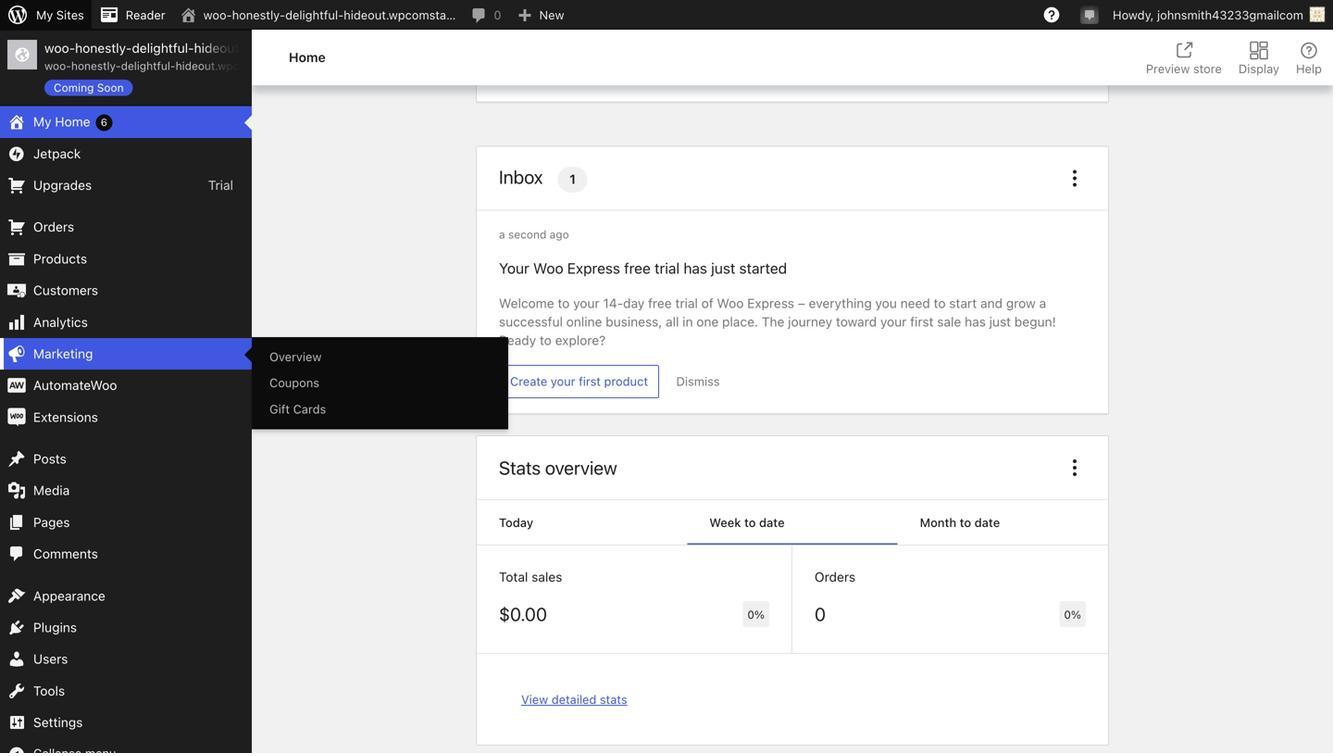 Task type: describe. For each thing, give the bounding box(es) containing it.
grow
[[1007, 296, 1036, 311]]

a inside button
[[572, 6, 579, 21]]

analytics
[[33, 314, 88, 330]]

week
[[710, 515, 742, 529]]

gift cards link
[[257, 396, 509, 422]]

view
[[521, 692, 549, 706]]

jetpack link
[[0, 138, 252, 169]]

extensions
[[33, 409, 98, 425]]

to up sale
[[934, 296, 946, 311]]

help
[[1297, 62, 1323, 75]]

product
[[604, 374, 648, 388]]

view detailed stats
[[521, 692, 628, 706]]

started
[[740, 260, 788, 277]]

woo- for hideout.wpcomsta…
[[203, 8, 232, 22]]

sales
[[532, 569, 563, 584]]

0 horizontal spatial first
[[579, 374, 601, 388]]

plugins link
[[0, 612, 252, 643]]

$0.00
[[499, 603, 547, 625]]

0 vertical spatial free
[[624, 260, 651, 277]]

new link
[[509, 0, 572, 30]]

a second ago
[[499, 228, 569, 241]]

my for home
[[33, 114, 51, 129]]

month to date button
[[898, 500, 1109, 544]]

has inside welcome to your 14-day free trial of woo express – everything you need to start and grow a successful online business, all in one place. the journey toward your first sale has just begun! ready to explore?
[[965, 314, 986, 329]]

trial inside welcome to your 14-day free trial of woo express – everything you need to start and grow a successful online business, all in one place. the journey toward your first sale has just begun! ready to explore?
[[676, 296, 698, 311]]

2 vertical spatial your
[[551, 374, 576, 388]]

dismiss
[[677, 374, 720, 388]]

2 vertical spatial honestly-
[[71, 59, 121, 72]]

your woo express free trial has just started link
[[499, 257, 788, 279]]

new
[[540, 8, 565, 22]]

view detailed stats link
[[507, 676, 642, 722]]

orders link
[[0, 211, 252, 243]]

choose which values to display image
[[1064, 456, 1087, 479]]

0 link
[[464, 0, 509, 30]]

one
[[697, 314, 719, 329]]

welcome
[[499, 296, 554, 311]]

my sites link
[[0, 0, 92, 30]]

coming
[[54, 81, 94, 94]]

howdy,
[[1113, 8, 1155, 22]]

add a domain button
[[477, 0, 1109, 44]]

tools link
[[0, 675, 252, 707]]

all
[[666, 314, 679, 329]]

date for week to date
[[760, 515, 785, 529]]

sites
[[56, 8, 84, 22]]

free inside welcome to your 14-day free trial of woo express – everything you need to start and grow a successful online business, all in one place. the journey toward your first sale has just begun! ready to explore?
[[648, 296, 672, 311]]

0 vertical spatial hideout.wpcomstaging.com
[[194, 40, 359, 56]]

notification image
[[1083, 6, 1098, 21]]

begun!
[[1015, 314, 1057, 329]]

trial
[[208, 177, 233, 193]]

0 vertical spatial trial
[[655, 260, 680, 277]]

online
[[567, 314, 602, 329]]

total sales
[[499, 569, 563, 584]]

0% for $0.00
[[748, 608, 765, 621]]

reader
[[126, 8, 165, 22]]

woo-honestly-delightful-hideout.wpcomstaging.com woo-honestly-delightful-hideout.wpcomstaging.com coming soon
[[44, 40, 359, 94]]

pages
[[33, 514, 70, 530]]

my home 6
[[33, 114, 107, 129]]

1 horizontal spatial 0
[[815, 603, 826, 625]]

need
[[901, 296, 931, 311]]

2 vertical spatial woo-
[[44, 59, 71, 72]]

month to date
[[920, 515, 1001, 529]]

media
[[33, 483, 70, 498]]

woo inside welcome to your 14-day free trial of woo express – everything you need to start and grow a successful online business, all in one place. the journey toward your first sale has just begun! ready to explore?
[[717, 296, 744, 311]]

overview
[[545, 456, 618, 478]]

media link
[[0, 475, 252, 507]]

preview store button
[[1135, 30, 1234, 85]]

cards
[[293, 402, 326, 416]]

users
[[33, 651, 68, 667]]

a inside welcome to your 14-day free trial of woo express – everything you need to start and grow a successful online business, all in one place. the journey toward your first sale has just begun! ready to explore?
[[1040, 296, 1047, 311]]

0 vertical spatial home
[[289, 49, 326, 65]]

of
[[702, 296, 714, 311]]

to down successful
[[540, 333, 552, 348]]

explore?
[[555, 333, 606, 348]]

add a domain
[[544, 6, 629, 21]]

reader link
[[92, 0, 173, 30]]

stats
[[600, 692, 628, 706]]

1 horizontal spatial orders
[[815, 569, 856, 584]]

–
[[798, 296, 806, 311]]

journey
[[788, 314, 833, 329]]

domain
[[583, 6, 629, 21]]

honestly- for hideout.wpcomstaging.com
[[75, 40, 132, 56]]

today button
[[477, 500, 688, 544]]

settings link
[[0, 707, 252, 739]]

my for sites
[[36, 8, 53, 22]]

add
[[544, 6, 569, 21]]

date for month to date
[[975, 515, 1001, 529]]

preview
[[1147, 62, 1191, 75]]

howdy, johnsmith43233gmailcom
[[1113, 8, 1304, 22]]

store
[[1194, 62, 1223, 75]]

second
[[509, 228, 547, 241]]

delightful- for hideout.wpcomstaging.com
[[132, 40, 194, 56]]

delightful- for hideout.wpcomsta…
[[285, 8, 344, 22]]

preview store
[[1147, 62, 1223, 75]]

appearance
[[33, 588, 105, 603]]

express inside welcome to your 14-day free trial of woo express – everything you need to start and grow a successful online business, all in one place. the journey toward your first sale has just begun! ready to explore?
[[748, 296, 795, 311]]

toolbar navigation
[[0, 0, 1334, 33]]

business,
[[606, 314, 663, 329]]

products
[[33, 251, 87, 266]]



Task type: vqa. For each thing, say whether or not it's contained in the screenshot.
'field'
no



Task type: locate. For each thing, give the bounding box(es) containing it.
ready
[[499, 333, 536, 348]]

in
[[683, 314, 693, 329]]

trial up all
[[655, 260, 680, 277]]

a
[[572, 6, 579, 21], [499, 228, 505, 241], [1040, 296, 1047, 311]]

woo- up the coming
[[44, 59, 71, 72]]

woo-honestly-delightful-hideout.wpcomsta… link
[[173, 0, 464, 30]]

settings
[[33, 715, 83, 730]]

1 vertical spatial your
[[881, 314, 907, 329]]

tab list containing preview store
[[1135, 30, 1334, 85]]

0%
[[748, 608, 765, 621], [1065, 608, 1082, 621]]

honestly-
[[232, 8, 285, 22], [75, 40, 132, 56], [71, 59, 121, 72]]

appearance link
[[0, 580, 252, 612]]

a right add
[[572, 6, 579, 21]]

1 vertical spatial tab list
[[477, 500, 1109, 545]]

trial up in
[[676, 296, 698, 311]]

help button
[[1286, 30, 1334, 85]]

0 vertical spatial express
[[568, 260, 621, 277]]

home down "woo-honestly-delightful-hideout.wpcomsta…" link
[[289, 49, 326, 65]]

your down you
[[881, 314, 907, 329]]

tools
[[33, 683, 65, 698]]

0 vertical spatial woo-
[[203, 8, 232, 22]]

woo-
[[203, 8, 232, 22], [44, 40, 75, 56], [44, 59, 71, 72]]

place.
[[723, 314, 759, 329]]

gift
[[270, 402, 290, 416]]

first down need
[[911, 314, 934, 329]]

1 vertical spatial woo-
[[44, 40, 75, 56]]

1 vertical spatial my
[[33, 114, 51, 129]]

your
[[574, 296, 600, 311], [881, 314, 907, 329], [551, 374, 576, 388]]

to for month to date
[[960, 515, 972, 529]]

jetpack
[[33, 146, 81, 161]]

the
[[762, 314, 785, 329]]

1 horizontal spatial just
[[990, 314, 1012, 329]]

express
[[568, 260, 621, 277], [748, 296, 795, 311]]

my left sites
[[36, 8, 53, 22]]

free
[[624, 260, 651, 277], [648, 296, 672, 311]]

0 horizontal spatial a
[[499, 228, 505, 241]]

woo up "place."
[[717, 296, 744, 311]]

date
[[760, 515, 785, 529], [975, 515, 1001, 529]]

has down start
[[965, 314, 986, 329]]

honestly- for hideout.wpcomsta…
[[232, 8, 285, 22]]

ago
[[550, 228, 569, 241]]

1 vertical spatial 0
[[815, 603, 826, 625]]

johnsmith43233gmailcom
[[1158, 8, 1304, 22]]

1 horizontal spatial express
[[748, 296, 795, 311]]

marketing
[[33, 346, 93, 361]]

0 horizontal spatial home
[[55, 114, 90, 129]]

home left 6 on the left of the page
[[55, 114, 90, 129]]

2 horizontal spatial a
[[1040, 296, 1047, 311]]

0 horizontal spatial date
[[760, 515, 785, 529]]

0 horizontal spatial just
[[712, 260, 736, 277]]

users link
[[0, 643, 252, 675]]

a up begun! at the right of the page
[[1040, 296, 1047, 311]]

0 horizontal spatial woo
[[534, 260, 564, 277]]

1 horizontal spatial has
[[965, 314, 986, 329]]

coupons link
[[257, 370, 509, 396]]

0 horizontal spatial 0%
[[748, 608, 765, 621]]

tab list
[[1135, 30, 1334, 85], [477, 500, 1109, 545]]

just inside welcome to your 14-day free trial of woo express – everything you need to start and grow a successful online business, all in one place. the journey toward your first sale has just begun! ready to explore?
[[990, 314, 1012, 329]]

0 horizontal spatial has
[[684, 260, 708, 277]]

0 horizontal spatial express
[[568, 260, 621, 277]]

14-
[[603, 296, 623, 311]]

stats
[[499, 456, 541, 478]]

0 horizontal spatial 0
[[494, 8, 502, 22]]

customers
[[33, 283, 98, 298]]

0 vertical spatial tab list
[[1135, 30, 1334, 85]]

everything
[[809, 296, 872, 311]]

woo right your
[[534, 260, 564, 277]]

1 vertical spatial free
[[648, 296, 672, 311]]

1 vertical spatial a
[[499, 228, 505, 241]]

orders
[[33, 219, 74, 235], [815, 569, 856, 584]]

1 vertical spatial has
[[965, 314, 986, 329]]

0 vertical spatial has
[[684, 260, 708, 277]]

express up the
[[748, 296, 795, 311]]

1 vertical spatial first
[[579, 374, 601, 388]]

my inside 'my sites' link
[[36, 8, 53, 22]]

comments
[[33, 546, 98, 561]]

create
[[510, 374, 548, 388]]

to
[[558, 296, 570, 311], [934, 296, 946, 311], [540, 333, 552, 348], [745, 515, 756, 529], [960, 515, 972, 529]]

extensions link
[[0, 401, 252, 433]]

to right week in the right of the page
[[745, 515, 756, 529]]

posts link
[[0, 443, 252, 475]]

a left second
[[499, 228, 505, 241]]

woo- down my sites
[[44, 40, 75, 56]]

posts
[[33, 451, 66, 466]]

month
[[920, 515, 957, 529]]

your
[[499, 260, 530, 277]]

1 date from the left
[[760, 515, 785, 529]]

express up 14-
[[568, 260, 621, 277]]

total
[[499, 569, 528, 584]]

just down "and" at the right
[[990, 314, 1012, 329]]

just up of
[[712, 260, 736, 277]]

first
[[911, 314, 934, 329], [579, 374, 601, 388]]

today
[[499, 515, 534, 529]]

inbox notes options image
[[1064, 167, 1087, 189]]

0 vertical spatial honestly-
[[232, 8, 285, 22]]

display
[[1239, 62, 1280, 75]]

your right create at the left of the page
[[551, 374, 576, 388]]

0 vertical spatial first
[[911, 314, 934, 329]]

trial
[[655, 260, 680, 277], [676, 296, 698, 311]]

customers link
[[0, 275, 252, 306]]

1 vertical spatial home
[[55, 114, 90, 129]]

1 horizontal spatial date
[[975, 515, 1001, 529]]

1 vertical spatial delightful-
[[132, 40, 194, 56]]

1 vertical spatial woo
[[717, 296, 744, 311]]

free up day
[[624, 260, 651, 277]]

you
[[876, 296, 897, 311]]

delightful- inside toolbar navigation
[[285, 8, 344, 22]]

0
[[494, 8, 502, 22], [815, 603, 826, 625]]

1 vertical spatial just
[[990, 314, 1012, 329]]

orders down week to date button
[[815, 569, 856, 584]]

1 vertical spatial hideout.wpcomstaging.com
[[176, 59, 320, 72]]

date right month
[[975, 515, 1001, 529]]

1 horizontal spatial tab list
[[1135, 30, 1334, 85]]

upgrades
[[33, 177, 92, 193]]

products link
[[0, 243, 252, 275]]

display button
[[1234, 30, 1286, 85]]

your woo express free trial has just started
[[499, 260, 788, 277]]

first left product
[[579, 374, 601, 388]]

1
[[570, 171, 576, 187]]

to up online
[[558, 296, 570, 311]]

to for welcome to your 14-day free trial of woo express – everything you need to start and grow a successful online business, all in one place. the journey toward your first sale has just begun! ready to explore?
[[558, 296, 570, 311]]

2 vertical spatial delightful-
[[121, 59, 176, 72]]

0 vertical spatial delightful-
[[285, 8, 344, 22]]

create your first product
[[510, 374, 648, 388]]

marketing link
[[0, 338, 252, 370]]

start
[[950, 296, 977, 311]]

1 vertical spatial honestly-
[[75, 40, 132, 56]]

pages link
[[0, 507, 252, 538]]

0 vertical spatial just
[[712, 260, 736, 277]]

2 vertical spatial a
[[1040, 296, 1047, 311]]

inbox
[[499, 166, 543, 188]]

coupons
[[270, 376, 320, 390]]

2 date from the left
[[975, 515, 1001, 529]]

1 vertical spatial express
[[748, 296, 795, 311]]

soon
[[97, 81, 124, 94]]

first inside welcome to your 14-day free trial of woo express – everything you need to start and grow a successful online business, all in one place. the journey toward your first sale has just begun! ready to explore?
[[911, 314, 934, 329]]

automatewoo
[[33, 378, 117, 393]]

my sites
[[36, 8, 84, 22]]

0 horizontal spatial orders
[[33, 219, 74, 235]]

overview
[[270, 350, 322, 364]]

hideout.wpcomsta…
[[344, 8, 456, 22]]

home
[[289, 49, 326, 65], [55, 114, 90, 129]]

day
[[623, 296, 645, 311]]

0 vertical spatial 0
[[494, 8, 502, 22]]

has up of
[[684, 260, 708, 277]]

your up online
[[574, 296, 600, 311]]

1 horizontal spatial woo
[[717, 296, 744, 311]]

0 vertical spatial woo
[[534, 260, 564, 277]]

1 horizontal spatial a
[[572, 6, 579, 21]]

honestly- inside "woo-honestly-delightful-hideout.wpcomsta…" link
[[232, 8, 285, 22]]

week to date
[[710, 515, 785, 529]]

welcome to your 14-day free trial of woo express – everything you need to start and grow a successful online business, all in one place. the journey toward your first sale has just begun! ready to explore?
[[499, 296, 1057, 348]]

orders up products
[[33, 219, 74, 235]]

1 vertical spatial orders
[[815, 569, 856, 584]]

dismiss button
[[666, 365, 731, 398]]

to for week to date
[[745, 515, 756, 529]]

2 0% from the left
[[1065, 608, 1082, 621]]

stats overview
[[499, 456, 618, 478]]

0 vertical spatial a
[[572, 6, 579, 21]]

date right week in the right of the page
[[760, 515, 785, 529]]

create your first product link
[[499, 365, 660, 398]]

woo- inside toolbar navigation
[[203, 8, 232, 22]]

0% for 0
[[1065, 608, 1082, 621]]

0 vertical spatial your
[[574, 296, 600, 311]]

has
[[684, 260, 708, 277], [965, 314, 986, 329]]

free up all
[[648, 296, 672, 311]]

0 vertical spatial my
[[36, 8, 53, 22]]

6
[[101, 116, 107, 128]]

woo- for hideout.wpcomstaging.com
[[44, 40, 75, 56]]

1 horizontal spatial 0%
[[1065, 608, 1082, 621]]

0 inside toolbar navigation
[[494, 8, 502, 22]]

0 vertical spatial orders
[[33, 219, 74, 235]]

1 horizontal spatial first
[[911, 314, 934, 329]]

0 horizontal spatial tab list
[[477, 500, 1109, 545]]

woo- up the woo-honestly-delightful-hideout.wpcomstaging.com woo-honestly-delightful-hideout.wpcomstaging.com coming soon
[[203, 8, 232, 22]]

analytics link
[[0, 306, 252, 338]]

1 0% from the left
[[748, 608, 765, 621]]

1 vertical spatial trial
[[676, 296, 698, 311]]

toward
[[836, 314, 877, 329]]

my up jetpack
[[33, 114, 51, 129]]

1 horizontal spatial home
[[289, 49, 326, 65]]

automatewoo link
[[0, 370, 252, 401]]

to right month
[[960, 515, 972, 529]]

tab list containing today
[[477, 500, 1109, 545]]



